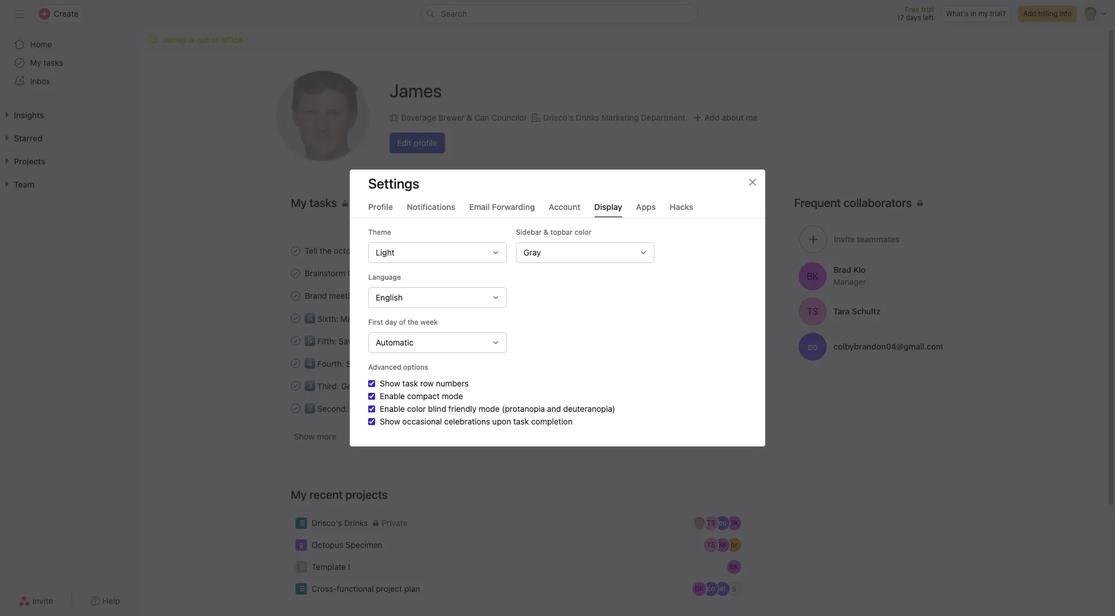 Task type: vqa. For each thing, say whether or not it's contained in the screenshot.
New project or portfolio icon
no



Task type: describe. For each thing, give the bounding box(es) containing it.
my for my recent projects
[[291, 489, 307, 502]]

notifications button
[[407, 202, 456, 218]]

0 vertical spatial mode
[[442, 392, 463, 401]]

friendly
[[449, 404, 477, 414]]

completed image for 6️⃣
[[289, 312, 303, 325]]

show occasional celebrations upon task completion
[[380, 417, 573, 427]]

get
[[341, 382, 355, 392]]

that's
[[407, 404, 428, 414]]

5️⃣
[[305, 337, 315, 346]]

0 vertical spatial with
[[362, 291, 377, 301]]

completed image for tell
[[289, 244, 303, 258]]

0 vertical spatial marketing
[[602, 112, 639, 122]]

show for show more
[[294, 432, 315, 442]]

17
[[897, 13, 904, 22]]

0 horizontal spatial marketing
[[394, 291, 431, 301]]

organized
[[357, 382, 394, 392]]

compact
[[407, 392, 440, 401]]

Show task row numbers checkbox
[[368, 381, 375, 387]]

second:
[[317, 404, 348, 414]]

1 horizontal spatial co
[[719, 519, 727, 528]]

notifications
[[407, 202, 456, 212]]

0 horizontal spatial &
[[467, 112, 473, 122]]

invite
[[32, 596, 53, 606]]

drinks for drisco's drinks marketing department
[[576, 112, 600, 122]]

account
[[549, 202, 581, 212]]

james for james is out of office.
[[162, 35, 187, 44]]

department
[[641, 112, 686, 122]]

ts for pr
[[707, 541, 716, 550]]

search
[[441, 9, 467, 18]]

in inside button
[[971, 9, 977, 18]]

james for james
[[390, 79, 442, 101]]

hacks button
[[670, 202, 694, 218]]

the right 'tell'
[[320, 246, 332, 256]]

bk left brad klo manager
[[807, 271, 819, 281]]

completed image for 5️⃣
[[289, 334, 303, 348]]

can
[[475, 112, 490, 122]]

sidebar & topbar color
[[516, 228, 592, 237]]

top
[[377, 359, 389, 369]]

automatic button
[[368, 333, 507, 353]]

6️⃣ sixth: make work manageable
[[305, 314, 428, 324]]

first
[[368, 318, 383, 327]]

account button
[[549, 202, 581, 218]]

row
[[420, 379, 434, 389]]

advanced options
[[368, 363, 428, 372]]

left
[[924, 13, 934, 22]]

light
[[376, 248, 395, 258]]

display button
[[595, 202, 623, 218]]

drisco's for drisco's drinks
[[312, 519, 342, 528]]

save
[[339, 337, 357, 346]]

functional
[[337, 584, 374, 594]]

tara schultz
[[834, 306, 881, 316]]

fifth:
[[317, 337, 337, 346]]

1 vertical spatial task
[[514, 417, 529, 427]]

time
[[359, 337, 375, 346]]

list image for ja
[[298, 520, 305, 527]]

ja inside button
[[307, 97, 339, 135]]

octopus
[[312, 540, 344, 550]]

right
[[431, 404, 448, 414]]

drisco's drinks marketing department
[[543, 112, 686, 122]]

brewer
[[439, 112, 465, 122]]

options
[[403, 363, 428, 372]]

show for show task row numbers
[[380, 379, 400, 389]]

ja button
[[277, 70, 369, 162]]

email forwarding
[[469, 202, 535, 212]]

bk up pr
[[730, 519, 739, 528]]

what's in my trial?
[[946, 9, 1006, 18]]

edit profile
[[397, 138, 437, 148]]

brad klo manager
[[834, 265, 867, 287]]

completed checkbox for 6️⃣
[[289, 312, 303, 325]]

my for my tasks
[[30, 58, 41, 68]]

gray button
[[516, 243, 655, 263]]

completed image for brand
[[289, 289, 303, 303]]

manageable
[[383, 314, 428, 324]]

completed image for 4️⃣
[[289, 357, 303, 370]]

2 horizontal spatial co
[[808, 342, 818, 352]]

the for with
[[379, 291, 391, 301]]

find
[[350, 404, 366, 414]]

global element
[[0, 28, 139, 98]]

4️⃣
[[305, 359, 315, 369]]

0 vertical spatial color
[[575, 228, 592, 237]]

apps button
[[636, 202, 656, 218]]

0 horizontal spatial in
[[439, 337, 446, 346]]

what's
[[946, 9, 969, 18]]

sixth:
[[317, 314, 338, 324]]

inbox link
[[7, 72, 132, 91]]

about
[[722, 112, 744, 122]]

deuteranopia)
[[563, 404, 616, 414]]

asana
[[448, 337, 471, 346]]

show more button
[[291, 427, 339, 448]]

my tasks link
[[7, 54, 132, 72]]

add for add billing info
[[1024, 9, 1037, 18]]

forwarding
[[492, 202, 535, 212]]

days
[[906, 13, 922, 22]]

trial
[[922, 5, 934, 14]]

ts for bk
[[707, 519, 716, 528]]

tell
[[305, 246, 318, 256]]

3️⃣ third: get organized with sections
[[305, 382, 445, 392]]

sidebar
[[516, 228, 542, 237]]

template
[[312, 562, 346, 572]]

billing
[[1039, 9, 1058, 18]]

james is out of office.
[[162, 35, 245, 44]]

brainstorm california cola flavors
[[305, 269, 429, 278]]

email
[[469, 202, 490, 212]]

completed checkbox for 4️⃣
[[289, 357, 303, 370]]

incoming
[[401, 359, 435, 369]]

0 horizontal spatial you
[[366, 246, 380, 256]]

recent projects
[[310, 489, 388, 502]]

more
[[317, 432, 337, 442]]

free trial 17 days left
[[897, 5, 934, 22]]

collaborating
[[389, 337, 437, 346]]

my tasks
[[30, 58, 63, 68]]

completed checkbox for brainstorm
[[289, 266, 303, 280]]

completed image for 3️⃣
[[289, 379, 303, 393]]

0 horizontal spatial of
[[211, 35, 219, 44]]

list image
[[298, 564, 305, 571]]

completed checkbox for tell
[[289, 244, 303, 258]]

cross-
[[312, 584, 337, 594]]

drisco's drinks
[[312, 519, 368, 528]]

and
[[547, 404, 561, 414]]

1 vertical spatial ja
[[696, 519, 704, 528]]

drisco's for drisco's drinks marketing department
[[543, 112, 574, 122]]



Task type: locate. For each thing, give the bounding box(es) containing it.
marketing left department
[[602, 112, 639, 122]]

& left topbar on the top of page
[[544, 228, 549, 237]]

drisco's up octopus
[[312, 519, 342, 528]]

& left can
[[467, 112, 473, 122]]

mode down "numbers"
[[442, 392, 463, 401]]

show down 2️⃣ second: find the layout that's right for you
[[380, 417, 400, 427]]

specimen
[[346, 540, 383, 550]]

el
[[720, 585, 726, 594]]

2 completed checkbox from the top
[[289, 334, 303, 348]]

5 completed image from the top
[[289, 379, 303, 393]]

2 list image from the top
[[298, 586, 305, 593]]

3 completed checkbox from the top
[[289, 289, 303, 303]]

Show occasional celebrations upon task completion checkbox
[[368, 419, 375, 426]]

1 horizontal spatial color
[[575, 228, 592, 237]]

0 horizontal spatial with
[[362, 291, 377, 301]]

home
[[30, 39, 52, 49]]

my left recent projects
[[291, 489, 307, 502]]

marketing
[[602, 112, 639, 122], [394, 291, 431, 301]]

completed image for brainstorm
[[289, 266, 303, 280]]

0 horizontal spatial drinks
[[344, 519, 368, 528]]

edit profile button
[[390, 133, 445, 153]]

1 horizontal spatial my
[[291, 489, 307, 502]]

1 vertical spatial you
[[463, 404, 476, 414]]

1 horizontal spatial mode
[[479, 404, 500, 414]]

enable for enable color blind friendly mode (protanopia and deuteranopia)
[[380, 404, 405, 414]]

0 horizontal spatial my
[[30, 58, 41, 68]]

rocket image
[[298, 542, 305, 549]]

completed checkbox for brand
[[289, 289, 303, 303]]

james up beverage
[[390, 79, 442, 101]]

1 vertical spatial &
[[544, 228, 549, 237]]

task down (protanopia
[[514, 417, 529, 427]]

meeting
[[329, 291, 359, 301]]

1 list image from the top
[[298, 520, 305, 527]]

3 completed image from the top
[[289, 312, 303, 325]]

0 vertical spatial of
[[211, 35, 219, 44]]

numbers
[[436, 379, 469, 389]]

completed image for 2️⃣
[[289, 402, 303, 415]]

1 vertical spatial mode
[[479, 404, 500, 414]]

show inside button
[[294, 432, 315, 442]]

Completed checkbox
[[289, 244, 303, 258], [289, 266, 303, 280], [289, 289, 303, 303], [289, 402, 303, 415]]

0 vertical spatial ts
[[807, 306, 819, 317]]

1 horizontal spatial drisco's
[[543, 112, 574, 122]]

0 horizontal spatial task
[[403, 379, 418, 389]]

day
[[385, 318, 397, 327]]

0 vertical spatial work
[[363, 314, 381, 324]]

completed image left brainstorm
[[289, 266, 303, 280]]

cross-functional project plan
[[312, 584, 420, 594]]

0 vertical spatial completed image
[[289, 244, 303, 258]]

1 horizontal spatial task
[[514, 417, 529, 427]]

settings
[[368, 176, 420, 192]]

with down brainstorm california cola flavors
[[362, 291, 377, 301]]

3 completed checkbox from the top
[[289, 357, 303, 370]]

me
[[746, 112, 758, 122]]

2️⃣ second: find the layout that's right for you
[[305, 404, 476, 414]]

you up celebrations
[[463, 404, 476, 414]]

ts
[[807, 306, 819, 317], [707, 519, 716, 528], [707, 541, 716, 550]]

1 vertical spatial co
[[719, 519, 727, 528]]

english
[[376, 293, 403, 303]]

color up the gray dropdown button
[[575, 228, 592, 237]]

inbox
[[30, 76, 50, 86]]

2 horizontal spatial of
[[399, 318, 406, 327]]

&
[[467, 112, 473, 122], [544, 228, 549, 237]]

english button
[[368, 288, 507, 308]]

0 vertical spatial in
[[971, 9, 977, 18]]

1 completed checkbox from the top
[[289, 244, 303, 258]]

completed image left 'tell'
[[289, 244, 303, 258]]

tell the octopus you love them
[[305, 246, 418, 256]]

completed checkbox for 3️⃣
[[289, 379, 303, 393]]

brad klo
[[834, 265, 866, 275]]

enable color blind friendly mode (protanopia and deuteranopia)
[[380, 404, 616, 414]]

you left love
[[366, 246, 380, 256]]

0 vertical spatial you
[[366, 246, 380, 256]]

james left is
[[162, 35, 187, 44]]

bk down pr
[[730, 563, 739, 572]]

0 vertical spatial enable
[[380, 392, 405, 401]]

2 vertical spatial co
[[707, 585, 715, 594]]

0 vertical spatial show
[[380, 379, 400, 389]]

1 vertical spatial list image
[[298, 586, 305, 593]]

1 enable from the top
[[380, 392, 405, 401]]

enable up layout
[[380, 392, 405, 401]]

team
[[433, 291, 452, 301]]

add for add about me
[[705, 112, 720, 122]]

2 enable from the top
[[380, 404, 405, 414]]

1 vertical spatial in
[[439, 337, 446, 346]]

language
[[368, 273, 401, 282]]

flavors
[[404, 269, 429, 278]]

1 vertical spatial james
[[390, 79, 442, 101]]

with
[[362, 291, 377, 301], [396, 382, 412, 392]]

1 horizontal spatial add
[[1024, 9, 1037, 18]]

1 vertical spatial marketing
[[394, 291, 431, 301]]

1 horizontal spatial in
[[971, 9, 977, 18]]

1 vertical spatial show
[[380, 417, 400, 427]]

1 horizontal spatial work
[[437, 359, 455, 369]]

completed checkbox left 4️⃣
[[289, 357, 303, 370]]

0 vertical spatial task
[[403, 379, 418, 389]]

1 vertical spatial color
[[407, 404, 426, 414]]

add left about
[[705, 112, 720, 122]]

2 vertical spatial ts
[[707, 541, 716, 550]]

add billing info button
[[1019, 6, 1077, 22]]

bk left el on the right of page
[[695, 585, 704, 594]]

0 horizontal spatial co
[[707, 585, 715, 594]]

is
[[189, 35, 195, 44]]

1 horizontal spatial with
[[396, 382, 412, 392]]

completed checkbox left 'tell'
[[289, 244, 303, 258]]

the for of
[[408, 318, 419, 327]]

0 vertical spatial james
[[162, 35, 187, 44]]

Completed checkbox
[[289, 312, 303, 325], [289, 334, 303, 348], [289, 357, 303, 370], [289, 379, 303, 393]]

color down enable compact mode
[[407, 404, 426, 414]]

1 horizontal spatial drinks
[[576, 112, 600, 122]]

completed image left 2️⃣ on the bottom of page
[[289, 402, 303, 415]]

0 horizontal spatial ja
[[307, 97, 339, 135]]

my
[[979, 9, 988, 18]]

0 vertical spatial &
[[467, 112, 473, 122]]

completed checkbox for 2️⃣
[[289, 402, 303, 415]]

0 vertical spatial ja
[[307, 97, 339, 135]]

octopus specimen
[[312, 540, 383, 550]]

show for show occasional celebrations upon task completion
[[380, 417, 400, 427]]

2 vertical spatial of
[[391, 359, 399, 369]]

0 vertical spatial co
[[808, 342, 818, 352]]

of right out
[[211, 35, 219, 44]]

0 vertical spatial drinks
[[576, 112, 600, 122]]

of right top
[[391, 359, 399, 369]]

0 horizontal spatial drisco's
[[312, 519, 342, 528]]

add about me
[[705, 112, 758, 122]]

enable for enable compact mode
[[380, 392, 405, 401]]

1 vertical spatial ts
[[707, 519, 716, 528]]

enable right enable color blind friendly mode (protanopia and deuteranopia) checkbox
[[380, 404, 405, 414]]

completed checkbox left brand
[[289, 289, 303, 303]]

my tasks
[[291, 196, 337, 210]]

completed checkbox left brainstorm
[[289, 266, 303, 280]]

in left my
[[971, 9, 977, 18]]

Enable color blind friendly mode (protanopia and deuteranopia) checkbox
[[368, 406, 375, 413]]

the down language
[[379, 291, 391, 301]]

hide sidebar image
[[15, 9, 24, 18]]

6️⃣
[[305, 314, 315, 324]]

1 vertical spatial of
[[399, 318, 406, 327]]

add about me button
[[690, 107, 761, 128]]

show down advanced
[[380, 379, 400, 389]]

work left day in the bottom left of the page
[[363, 314, 381, 324]]

1 vertical spatial drinks
[[344, 519, 368, 528]]

completed image
[[289, 266, 303, 280], [289, 289, 303, 303], [289, 312, 303, 325], [289, 334, 303, 348], [289, 379, 303, 393]]

by
[[377, 337, 386, 346]]

0 horizontal spatial james
[[162, 35, 187, 44]]

of
[[211, 35, 219, 44], [399, 318, 406, 327], [391, 359, 399, 369]]

the for find
[[368, 404, 380, 414]]

drisco's
[[543, 112, 574, 122], [312, 519, 342, 528]]

completed checkbox for 5️⃣
[[289, 334, 303, 348]]

3 completed image from the top
[[289, 402, 303, 415]]

1 vertical spatial my
[[291, 489, 307, 502]]

co
[[808, 342, 818, 352], [719, 519, 727, 528], [707, 585, 715, 594]]

light button
[[368, 243, 507, 263]]

show task row numbers
[[380, 379, 469, 389]]

4 completed checkbox from the top
[[289, 379, 303, 393]]

councilor
[[492, 112, 527, 122]]

theme
[[368, 228, 391, 237]]

1 horizontal spatial of
[[391, 359, 399, 369]]

work up "numbers"
[[437, 359, 455, 369]]

completed image left '5️⃣'
[[289, 334, 303, 348]]

2 completed checkbox from the top
[[289, 266, 303, 280]]

list image
[[298, 520, 305, 527], [298, 586, 305, 593]]

you
[[366, 246, 380, 256], [463, 404, 476, 414]]

my left 'tasks'
[[30, 58, 41, 68]]

beverage
[[401, 112, 436, 122]]

1 vertical spatial drisco's
[[312, 519, 342, 528]]

1 vertical spatial work
[[437, 359, 455, 369]]

add left billing
[[1024, 9, 1037, 18]]

1 horizontal spatial &
[[544, 228, 549, 237]]

Enable compact mode checkbox
[[368, 393, 375, 400]]

0 horizontal spatial color
[[407, 404, 426, 414]]

cola
[[385, 269, 402, 278]]

apps
[[636, 202, 656, 212]]

marketing down flavors
[[394, 291, 431, 301]]

1 vertical spatial add
[[705, 112, 720, 122]]

ja
[[307, 97, 339, 135], [696, 519, 704, 528]]

2 completed image from the top
[[289, 289, 303, 303]]

list image for bk
[[298, 586, 305, 593]]

gray
[[524, 248, 541, 258]]

1 horizontal spatial ja
[[696, 519, 704, 528]]

list image up rocket icon at the left bottom of page
[[298, 520, 305, 527]]

template i
[[312, 562, 350, 572]]

with down the advanced options at the left of the page
[[396, 382, 412, 392]]

project
[[376, 584, 402, 594]]

1 completed image from the top
[[289, 266, 303, 280]]

the left week
[[408, 318, 419, 327]]

add billing info
[[1024, 9, 1072, 18]]

completed checkbox left '5️⃣'
[[289, 334, 303, 348]]

1 horizontal spatial you
[[463, 404, 476, 414]]

bk left pr
[[718, 541, 728, 550]]

for
[[450, 404, 460, 414]]

completed checkbox left the 3️⃣
[[289, 379, 303, 393]]

1 vertical spatial completed image
[[289, 357, 303, 370]]

completed image
[[289, 244, 303, 258], [289, 357, 303, 370], [289, 402, 303, 415]]

work
[[363, 314, 381, 324], [437, 359, 455, 369]]

octopus
[[334, 246, 364, 256]]

drinks
[[576, 112, 600, 122], [344, 519, 368, 528]]

completed image left brand
[[289, 289, 303, 303]]

(protanopia
[[502, 404, 545, 414]]

brand meeting with the marketing team
[[305, 291, 452, 301]]

0 vertical spatial add
[[1024, 9, 1037, 18]]

layout
[[383, 404, 405, 414]]

close image
[[748, 178, 758, 187]]

show
[[380, 379, 400, 389], [380, 417, 400, 427], [294, 432, 315, 442]]

of right day in the bottom left of the page
[[399, 318, 406, 327]]

in left asana
[[439, 337, 446, 346]]

show left more
[[294, 432, 315, 442]]

0 horizontal spatial mode
[[442, 392, 463, 401]]

completed checkbox left 6️⃣
[[289, 312, 303, 325]]

sections
[[414, 382, 445, 392]]

automatic
[[376, 338, 414, 348]]

drinks for drisco's drinks
[[344, 519, 368, 528]]

list image down list icon
[[298, 586, 305, 593]]

completed checkbox left 2️⃣ on the bottom of page
[[289, 402, 303, 415]]

0 horizontal spatial work
[[363, 314, 381, 324]]

completed image left the 3️⃣
[[289, 379, 303, 393]]

manager
[[834, 277, 867, 287]]

0 horizontal spatial add
[[705, 112, 720, 122]]

office.
[[221, 35, 245, 44]]

my inside global element
[[30, 58, 41, 68]]

0 vertical spatial my
[[30, 58, 41, 68]]

2 vertical spatial show
[[294, 432, 315, 442]]

mode up upon
[[479, 404, 500, 414]]

add
[[1024, 9, 1037, 18], [705, 112, 720, 122]]

the down enable compact mode option
[[368, 404, 380, 414]]

invite button
[[11, 591, 61, 612]]

0 vertical spatial list image
[[298, 520, 305, 527]]

brainstorm
[[305, 269, 346, 278]]

completion
[[531, 417, 573, 427]]

2 completed image from the top
[[289, 357, 303, 370]]

2️⃣
[[305, 404, 315, 414]]

topbar
[[551, 228, 573, 237]]

completed image left 6️⃣
[[289, 312, 303, 325]]

9
[[732, 585, 737, 594]]

task left row
[[403, 379, 418, 389]]

profile button
[[368, 202, 393, 218]]

week
[[421, 318, 438, 327]]

search list box
[[422, 5, 699, 23]]

out
[[197, 35, 209, 44]]

1 horizontal spatial james
[[390, 79, 442, 101]]

1 vertical spatial enable
[[380, 404, 405, 414]]

1 completed checkbox from the top
[[289, 312, 303, 325]]

color
[[575, 228, 592, 237], [407, 404, 426, 414]]

drisco's right councilor
[[543, 112, 574, 122]]

2 vertical spatial completed image
[[289, 402, 303, 415]]

1 horizontal spatial marketing
[[602, 112, 639, 122]]

in
[[971, 9, 977, 18], [439, 337, 446, 346]]

4 completed image from the top
[[289, 334, 303, 348]]

4 completed checkbox from the top
[[289, 402, 303, 415]]

1 vertical spatial with
[[396, 382, 412, 392]]

0 vertical spatial drisco's
[[543, 112, 574, 122]]

completed image left 4️⃣
[[289, 357, 303, 370]]

1 completed image from the top
[[289, 244, 303, 258]]



